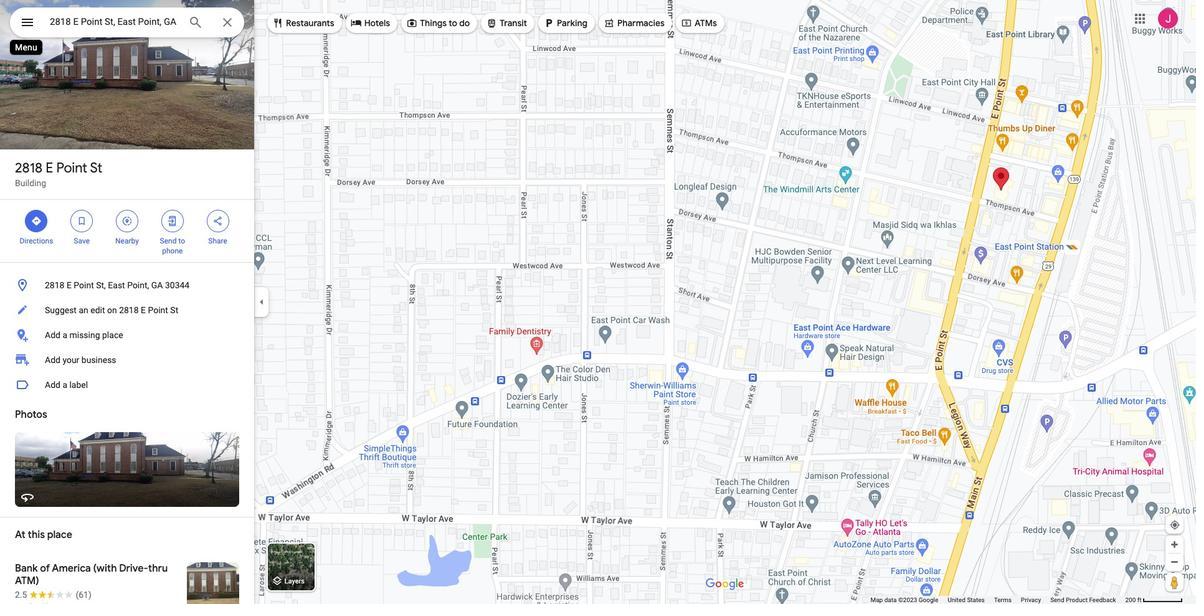 Task type: describe. For each thing, give the bounding box(es) containing it.
to inside the  things to do
[[449, 17, 457, 29]]

0 horizontal spatial place
[[47, 529, 72, 542]]

point,
[[127, 280, 149, 290]]


[[681, 16, 692, 30]]

a for missing
[[63, 330, 67, 340]]

add your business link
[[0, 348, 254, 373]]

add a missing place
[[45, 330, 123, 340]]

google
[[919, 597, 939, 604]]

drive-
[[119, 563, 148, 575]]

google account: james peterson  
(james.peterson1902@gmail.com) image
[[1158, 8, 1178, 28]]

send for send to phone
[[160, 237, 177, 246]]

at this place
[[15, 529, 72, 542]]

map data ©2023 google
[[871, 597, 939, 604]]

united states
[[948, 597, 985, 604]]

add a label
[[45, 380, 88, 390]]

point for st,
[[74, 280, 94, 290]]

at
[[15, 529, 25, 542]]

 pharmacies
[[604, 16, 665, 30]]

america
[[52, 563, 91, 575]]


[[272, 16, 284, 30]]


[[486, 16, 497, 30]]

suggest an edit on 2818 e point st
[[45, 305, 178, 315]]

st,
[[96, 280, 106, 290]]

2.5
[[15, 590, 27, 600]]

on
[[107, 305, 117, 315]]

thru
[[148, 563, 168, 575]]

your
[[63, 355, 79, 365]]

 hotels
[[351, 16, 390, 30]]

restaurants
[[286, 17, 334, 29]]

send product feedback
[[1051, 597, 1116, 604]]

transit
[[500, 17, 527, 29]]

add your business
[[45, 355, 116, 365]]

things
[[420, 17, 447, 29]]

e inside button
[[141, 305, 146, 315]]

parking
[[557, 17, 588, 29]]

feedback
[[1090, 597, 1116, 604]]

2818 E Point St, East Point, GA 30344 field
[[10, 7, 244, 37]]

suggest an edit on 2818 e point st button
[[0, 298, 254, 323]]

google maps element
[[0, 0, 1196, 604]]

 parking
[[543, 16, 588, 30]]

200
[[1126, 597, 1136, 604]]

missing
[[69, 330, 100, 340]]


[[31, 214, 42, 228]]

e for st,
[[67, 280, 72, 290]]

 button
[[10, 7, 45, 40]]

200 ft button
[[1126, 597, 1183, 604]]

 atms
[[681, 16, 717, 30]]

terms
[[994, 597, 1012, 604]]

e for st
[[46, 160, 53, 177]]

edit
[[90, 305, 105, 315]]

©2023
[[899, 597, 917, 604]]

send for send product feedback
[[1051, 597, 1065, 604]]


[[20, 14, 35, 31]]

this
[[28, 529, 45, 542]]

business
[[82, 355, 116, 365]]

2818 e point st main content
[[0, 0, 254, 604]]

ft
[[1138, 597, 1142, 604]]

30344
[[165, 280, 190, 290]]

bank of america (with drive-thru atm)
[[15, 563, 168, 588]]

directions
[[20, 237, 53, 246]]

send to phone
[[160, 237, 185, 255]]

point inside button
[[148, 305, 168, 315]]

add for add a missing place
[[45, 330, 60, 340]]

2818 e point st, east point, ga 30344 button
[[0, 273, 254, 298]]

zoom out image
[[1170, 558, 1180, 567]]

an
[[79, 305, 88, 315]]

united states button
[[948, 596, 985, 604]]

200 ft
[[1126, 597, 1142, 604]]

 transit
[[486, 16, 527, 30]]

atms
[[695, 17, 717, 29]]



Task type: locate. For each thing, give the bounding box(es) containing it.
terms button
[[994, 596, 1012, 604]]

2818 right on
[[119, 305, 139, 315]]

of
[[40, 563, 50, 575]]

1 vertical spatial a
[[63, 380, 67, 390]]

product
[[1066, 597, 1088, 604]]

add inside "button"
[[45, 380, 60, 390]]


[[76, 214, 87, 228]]

2 add from the top
[[45, 355, 60, 365]]

suggest
[[45, 305, 77, 315]]

add a missing place button
[[0, 323, 254, 348]]

map
[[871, 597, 883, 604]]

footer inside google maps element
[[871, 596, 1126, 604]]

privacy
[[1021, 597, 1041, 604]]

do
[[459, 17, 470, 29]]

1 horizontal spatial e
[[67, 280, 72, 290]]

zoom in image
[[1170, 540, 1180, 550]]

st inside button
[[170, 305, 178, 315]]

add for add your business
[[45, 355, 60, 365]]

a
[[63, 330, 67, 340], [63, 380, 67, 390]]

atm)
[[15, 575, 39, 588]]

 things to do
[[406, 16, 470, 30]]

to inside send to phone
[[178, 237, 185, 246]]

0 vertical spatial 2818
[[15, 160, 42, 177]]

add left your
[[45, 355, 60, 365]]

save
[[74, 237, 90, 246]]

2 vertical spatial add
[[45, 380, 60, 390]]

point
[[56, 160, 87, 177], [74, 280, 94, 290], [148, 305, 168, 315]]

3 add from the top
[[45, 380, 60, 390]]

east
[[108, 280, 125, 290]]

2818 e point st, east point, ga 30344
[[45, 280, 190, 290]]

send left product
[[1051, 597, 1065, 604]]

actions for 2818 e point st region
[[0, 200, 254, 262]]

2 vertical spatial e
[[141, 305, 146, 315]]

1 add from the top
[[45, 330, 60, 340]]

a for label
[[63, 380, 67, 390]]

1 horizontal spatial place
[[102, 330, 123, 340]]

photos
[[15, 409, 47, 421]]

0 vertical spatial point
[[56, 160, 87, 177]]

0 vertical spatial a
[[63, 330, 67, 340]]

1 horizontal spatial st
[[170, 305, 178, 315]]

1 vertical spatial 2818
[[45, 280, 64, 290]]

2818 inside 2818 e point st building
[[15, 160, 42, 177]]

point for st
[[56, 160, 87, 177]]

send up phone
[[160, 237, 177, 246]]

place right this
[[47, 529, 72, 542]]

point inside 2818 e point st building
[[56, 160, 87, 177]]

0 vertical spatial st
[[90, 160, 102, 177]]

2818 for st
[[15, 160, 42, 177]]

point left st,
[[74, 280, 94, 290]]

2818 up suggest
[[45, 280, 64, 290]]

add inside button
[[45, 330, 60, 340]]

e inside button
[[67, 280, 72, 290]]

0 vertical spatial place
[[102, 330, 123, 340]]

2 horizontal spatial 2818
[[119, 305, 139, 315]]

add
[[45, 330, 60, 340], [45, 355, 60, 365], [45, 380, 60, 390]]

add for add a label
[[45, 380, 60, 390]]

None field
[[50, 14, 178, 29]]

ga
[[151, 280, 163, 290]]

point up 
[[56, 160, 87, 177]]

(with
[[93, 563, 117, 575]]

e down point,
[[141, 305, 146, 315]]

e up building
[[46, 160, 53, 177]]


[[543, 16, 555, 30]]

send inside button
[[1051, 597, 1065, 604]]

pharmacies
[[618, 17, 665, 29]]

2818
[[15, 160, 42, 177], [45, 280, 64, 290], [119, 305, 139, 315]]

send product feedback button
[[1051, 596, 1116, 604]]

add left label on the left bottom of the page
[[45, 380, 60, 390]]

send inside send to phone
[[160, 237, 177, 246]]

point down ga
[[148, 305, 168, 315]]

add a label button
[[0, 373, 254, 398]]

0 horizontal spatial 2818
[[15, 160, 42, 177]]

2818 inside button
[[45, 280, 64, 290]]

0 vertical spatial to
[[449, 17, 457, 29]]

st inside 2818 e point st building
[[90, 160, 102, 177]]

2818 e point st building
[[15, 160, 102, 188]]

building
[[15, 178, 46, 188]]

0 horizontal spatial st
[[90, 160, 102, 177]]

1 vertical spatial e
[[67, 280, 72, 290]]

(61)
[[76, 590, 91, 600]]

1 vertical spatial to
[[178, 237, 185, 246]]

place inside button
[[102, 330, 123, 340]]

a left label on the left bottom of the page
[[63, 380, 67, 390]]

bank
[[15, 563, 38, 575]]

1 vertical spatial add
[[45, 355, 60, 365]]

e
[[46, 160, 53, 177], [67, 280, 72, 290], [141, 305, 146, 315]]

to left "do" on the left of the page
[[449, 17, 457, 29]]

phone
[[162, 247, 183, 255]]

1 vertical spatial send
[[1051, 597, 1065, 604]]


[[351, 16, 362, 30]]

layers
[[285, 578, 305, 586]]

2 horizontal spatial e
[[141, 305, 146, 315]]

1 vertical spatial place
[[47, 529, 72, 542]]

share
[[208, 237, 227, 246]]

0 vertical spatial add
[[45, 330, 60, 340]]

to
[[449, 17, 457, 29], [178, 237, 185, 246]]

footer containing map data ©2023 google
[[871, 596, 1126, 604]]

show street view coverage image
[[1166, 573, 1184, 592]]

1 horizontal spatial send
[[1051, 597, 1065, 604]]

2818 up building
[[15, 160, 42, 177]]

1 horizontal spatial 2818
[[45, 280, 64, 290]]

label
[[69, 380, 88, 390]]

send
[[160, 237, 177, 246], [1051, 597, 1065, 604]]

2818 inside button
[[119, 305, 139, 315]]

2818 for st,
[[45, 280, 64, 290]]

footer
[[871, 596, 1126, 604]]

1 vertical spatial st
[[170, 305, 178, 315]]

e up suggest
[[67, 280, 72, 290]]

nearby
[[115, 237, 139, 246]]

data
[[885, 597, 897, 604]]

2 vertical spatial 2818
[[119, 305, 139, 315]]

0 vertical spatial send
[[160, 237, 177, 246]]

0 horizontal spatial to
[[178, 237, 185, 246]]

1 horizontal spatial to
[[449, 17, 457, 29]]

a inside "button"
[[63, 380, 67, 390]]

 restaurants
[[272, 16, 334, 30]]

0 horizontal spatial send
[[160, 237, 177, 246]]

show your location image
[[1170, 520, 1181, 531]]

0 vertical spatial e
[[46, 160, 53, 177]]


[[212, 214, 223, 228]]


[[604, 16, 615, 30]]

2 a from the top
[[63, 380, 67, 390]]

 search field
[[10, 7, 244, 40]]

a inside add a missing place button
[[63, 330, 67, 340]]


[[167, 214, 178, 228]]

states
[[967, 597, 985, 604]]

to up phone
[[178, 237, 185, 246]]

united
[[948, 597, 966, 604]]

1 a from the top
[[63, 330, 67, 340]]

1 vertical spatial point
[[74, 280, 94, 290]]


[[406, 16, 418, 30]]

2.5 stars 61 reviews image
[[15, 589, 91, 601]]

privacy button
[[1021, 596, 1041, 604]]

collapse side panel image
[[255, 295, 269, 309]]


[[122, 214, 133, 228]]

hotels
[[364, 17, 390, 29]]

0 horizontal spatial e
[[46, 160, 53, 177]]

none field inside 2818 e point st, east point, ga 30344 field
[[50, 14, 178, 29]]

a left missing
[[63, 330, 67, 340]]

e inside 2818 e point st building
[[46, 160, 53, 177]]

2 vertical spatial point
[[148, 305, 168, 315]]

add down suggest
[[45, 330, 60, 340]]

point inside button
[[74, 280, 94, 290]]

place down on
[[102, 330, 123, 340]]



Task type: vqa. For each thing, say whether or not it's contained in the screenshot.


